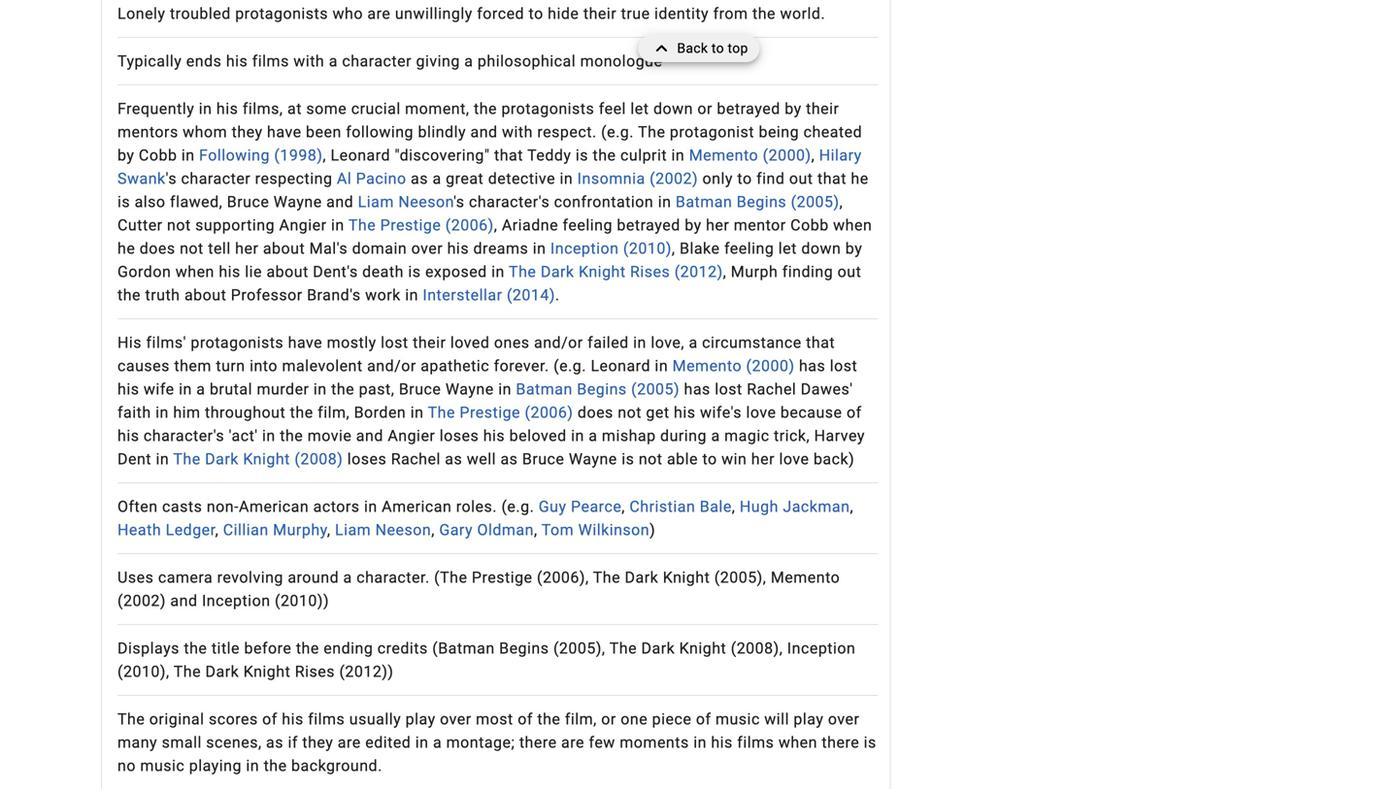 Task type: locate. For each thing, give the bounding box(es) containing it.
1 horizontal spatial or
[[698, 100, 713, 118]]

truth
[[145, 286, 180, 305]]

liam
[[358, 193, 394, 211], [335, 521, 371, 540]]

or inside the original scores of his films usually play over most of the film, or one piece of music will play over many small scenes, as if they are edited in a montage; there are few moments in his films when there is no music playing in the background.
[[601, 711, 617, 729]]

0 horizontal spatial he
[[118, 240, 135, 258]]

feeling inside , ariadne feeling betrayed by her mentor cobb when he does not tell her about mal's domain over his dreams in
[[563, 216, 613, 235]]

0 horizontal spatial they
[[232, 123, 263, 142]]

also
[[135, 193, 166, 211]]

film, inside has lost rachel dawes' faith in him throughout the film, borden in
[[318, 404, 350, 422]]

does down batman begins (2005)
[[578, 404, 614, 422]]

only
[[703, 170, 733, 188]]

lost for dawes'
[[715, 380, 743, 399]]

by
[[785, 100, 802, 118], [118, 146, 134, 165], [685, 216, 702, 235], [846, 240, 863, 258]]

2 vertical spatial that
[[806, 334, 835, 352]]

over inside , ariadne feeling betrayed by her mentor cobb when he does not tell her about mal's domain over his dreams in
[[411, 240, 443, 258]]

0 vertical spatial film,
[[318, 404, 350, 422]]

cillian murphy link
[[223, 521, 327, 540]]

have inside "frequently in his films, at some crucial moment, the protagonists feel let down or betrayed by their mentors whom they have been following blindly and with respect. (e.g. the protagonist being cheated by cobb in"
[[267, 123, 302, 142]]

frequently
[[118, 100, 195, 118]]

angier up "mal's"
[[279, 216, 327, 235]]

films,
[[243, 100, 283, 118]]

the inside has lost his wife in a brutal murder in the past, bruce wayne in
[[331, 380, 355, 399]]

a inside has lost his wife in a brutal murder in the past, bruce wayne in
[[196, 380, 205, 399]]

character up crucial
[[342, 52, 412, 71]]

wayne down apathetic
[[446, 380, 494, 399]]

1 horizontal spatial with
[[502, 123, 533, 142]]

character
[[342, 52, 412, 71], [181, 170, 251, 188]]

following (1998) link
[[199, 146, 323, 165]]

films down will
[[737, 734, 774, 752]]

about up professor
[[267, 263, 309, 281]]

he down hilary
[[851, 170, 869, 188]]

to left 'top'
[[712, 40, 724, 56]]

0 vertical spatial that
[[494, 146, 523, 165]]

batman down forever.
[[516, 380, 573, 399]]

lost inside the his films' protagonists have mostly lost their loved ones and/or failed in love, a circumstance that causes them turn into malevolent and/or apathetic forever. (e.g. leonard in
[[381, 334, 409, 352]]

the inside has lost rachel dawes' faith in him throughout the film, borden in
[[290, 404, 313, 422]]

have up malevolent
[[288, 334, 323, 352]]

during
[[660, 427, 707, 446]]

0 vertical spatial cobb
[[139, 146, 177, 165]]

2 horizontal spatial their
[[806, 100, 840, 118]]

dreams
[[474, 240, 529, 258]]

1 vertical spatial liam neeson link
[[335, 521, 431, 540]]

turn
[[216, 357, 245, 376]]

play right will
[[794, 711, 824, 729]]

memento (2000) link
[[689, 146, 812, 165], [673, 357, 795, 376]]

has for has lost rachel dawes' faith in him throughout the film, borden in
[[684, 380, 711, 399]]

lost down the 'memento (2000)'
[[715, 380, 743, 399]]

0 vertical spatial protagonists
[[235, 5, 328, 23]]

a inside the his films' protagonists have mostly lost their loved ones and/or failed in love, a circumstance that causes them turn into malevolent and/or apathetic forever. (e.g. leonard in
[[689, 334, 698, 352]]

1 horizontal spatial films
[[308, 711, 345, 729]]

has
[[799, 357, 826, 376], [684, 380, 711, 399]]

because
[[781, 404, 843, 422]]

inception down revolving
[[202, 592, 271, 611]]

1 vertical spatial protagonists
[[502, 100, 595, 118]]

in right "actors" at the left of page
[[364, 498, 378, 516]]

0 vertical spatial down
[[654, 100, 693, 118]]

feeling for blake
[[724, 240, 774, 258]]

films'
[[146, 334, 186, 352]]

the up culprit
[[638, 123, 666, 142]]

1 horizontal spatial leonard
[[591, 357, 651, 376]]

music
[[716, 711, 760, 729], [140, 757, 185, 776]]

of inside 'does not get his wife's love because of his character's 'act' in the movie and angier loses his beloved in a mishap during a magic trick, harvey dent in'
[[847, 404, 862, 422]]

play up edited
[[406, 711, 436, 729]]

2 vertical spatial their
[[413, 334, 446, 352]]

love inside 'does not get his wife's love because of his character's 'act' in the movie and angier loses his beloved in a mishap during a magic trick, harvey dent in'
[[746, 404, 776, 422]]

0 horizontal spatial inception
[[202, 592, 271, 611]]

al pacino link
[[337, 170, 407, 188]]

american
[[239, 498, 309, 516], [382, 498, 452, 516]]

identity
[[655, 5, 709, 23]]

the down gordon
[[118, 286, 141, 305]]

hilary swank link
[[118, 146, 862, 188]]

0 horizontal spatial angier
[[279, 216, 327, 235]]

0 vertical spatial does
[[140, 240, 175, 258]]

in right borden
[[411, 404, 424, 422]]

bruce down apathetic
[[399, 380, 441, 399]]

when inside , blake feeling let down by gordon when his lie about dent's death is exposed in
[[176, 263, 215, 281]]

when down the tell
[[176, 263, 215, 281]]

(e.g. up oldman
[[502, 498, 534, 516]]

0 horizontal spatial batman
[[516, 380, 573, 399]]

(2000) down circumstance
[[746, 357, 795, 376]]

and inside 'does not get his wife's love because of his character's 'act' in the movie and angier loses his beloved in a mishap during a magic trick, harvey dent in'
[[356, 427, 383, 446]]

0 vertical spatial has
[[799, 357, 826, 376]]

not inside , ariadne feeling betrayed by her mentor cobb when he does not tell her about mal's domain over his dreams in
[[180, 240, 204, 258]]

character's down him
[[144, 427, 224, 446]]

feeling for ariadne
[[563, 216, 613, 235]]

not inside 'does not get his wife's love because of his character's 'act' in the movie and angier loses his beloved in a mishap during a magic trick, harvey dent in'
[[618, 404, 642, 422]]

cobb
[[139, 146, 177, 165], [791, 216, 829, 235]]

0 vertical spatial when
[[833, 216, 872, 235]]

no
[[118, 757, 136, 776]]

1 horizontal spatial out
[[838, 263, 862, 281]]

1 vertical spatial lost
[[830, 357, 858, 376]]

and down the camera
[[170, 592, 198, 611]]

out inside only to find out that he is also flawed, bruce wayne and
[[789, 170, 813, 188]]

bruce
[[227, 193, 269, 211], [399, 380, 441, 399], [522, 450, 565, 469]]

1 horizontal spatial 's
[[454, 193, 465, 211]]

ariadne
[[502, 216, 559, 235]]

feeling up murph
[[724, 240, 774, 258]]

1 vertical spatial neeson
[[376, 521, 431, 540]]

will
[[765, 711, 790, 729]]

their left true
[[584, 5, 617, 23]]

2 horizontal spatial when
[[833, 216, 872, 235]]

bale
[[700, 498, 732, 516]]

play
[[406, 711, 436, 729], [794, 711, 824, 729]]

1 vertical spatial love
[[779, 450, 810, 469]]

if
[[288, 734, 298, 752]]

leonard down failed
[[591, 357, 651, 376]]

liam neeson link up character.
[[335, 521, 431, 540]]

credits
[[378, 640, 428, 658]]

1 vertical spatial loses
[[347, 450, 387, 469]]

0 horizontal spatial down
[[654, 100, 693, 118]]

to left find
[[738, 170, 752, 188]]

of right scores
[[262, 711, 278, 729]]

0 horizontal spatial their
[[413, 334, 446, 352]]

to left hide
[[529, 5, 544, 23]]

(2005), down (2006),
[[554, 640, 606, 658]]

memento inside uses camera revolving around a character. (the prestige (2006), the dark knight (2005), memento (2002) and inception (2010))
[[771, 569, 840, 587]]

his inside , blake feeling let down by gordon when his lie about dent's death is exposed in
[[219, 263, 241, 281]]

angier inside , cutter not supporting angier in
[[279, 216, 327, 235]]

rises inside displays the title before the ending credits (batman begins (2005), the dark knight (2008), inception (2010), the dark knight rises (2012))
[[295, 663, 335, 682]]

a right "around"
[[343, 569, 352, 587]]

hilary
[[819, 146, 862, 165]]

with up following (1998) , leonard "discovering" that teddy is the culprit in memento (2000) ,
[[502, 123, 533, 142]]

1 horizontal spatial rachel
[[747, 380, 797, 399]]

(2005), up (2008),
[[715, 569, 767, 587]]

1 vertical spatial begins
[[577, 380, 627, 399]]

rises down the ending on the bottom of the page
[[295, 663, 335, 682]]

1 horizontal spatial begins
[[577, 380, 627, 399]]

and/or
[[534, 334, 583, 352], [367, 357, 416, 376]]

2 vertical spatial wayne
[[569, 450, 617, 469]]

wayne inside only to find out that he is also flawed, bruce wayne and
[[274, 193, 322, 211]]

down up the protagonist
[[654, 100, 693, 118]]

(2002) inside uses camera revolving around a character. (the prestige (2006), the dark knight (2005), memento (2002) and inception (2010))
[[118, 592, 166, 611]]

2 vertical spatial inception
[[787, 640, 856, 658]]

1 vertical spatial feeling
[[724, 240, 774, 258]]

lost for wife
[[830, 357, 858, 376]]

of up the harvey
[[847, 404, 862, 422]]

protagonists inside "frequently in his films, at some crucial moment, the protagonists feel let down or betrayed by their mentors whom they have been following blindly and with respect. (e.g. the protagonist being cheated by cobb in"
[[502, 100, 595, 118]]

1 vertical spatial (e.g.
[[554, 357, 587, 376]]

cobb up finding
[[791, 216, 829, 235]]

the prestige (2006) link down has lost his wife in a brutal murder in the past, bruce wayne in
[[428, 404, 573, 422]]

1 vertical spatial out
[[838, 263, 862, 281]]

the up many
[[118, 711, 145, 729]]

in right moments
[[694, 734, 707, 752]]

usually
[[349, 711, 401, 729]]

they inside "frequently in his films, at some crucial moment, the protagonists feel let down or betrayed by their mentors whom they have been following blindly and with respect. (e.g. the protagonist being cheated by cobb in"
[[232, 123, 263, 142]]

bruce for as
[[522, 450, 565, 469]]

(e.g.
[[601, 123, 634, 142], [554, 357, 587, 376], [502, 498, 534, 516]]

0 vertical spatial (2005),
[[715, 569, 767, 587]]

0 vertical spatial angier
[[279, 216, 327, 235]]

1 vertical spatial rises
[[295, 663, 335, 682]]

0 horizontal spatial does
[[140, 240, 175, 258]]

he down cutter
[[118, 240, 135, 258]]

have inside the his films' protagonists have mostly lost their loved ones and/or failed in love, a circumstance that causes them turn into malevolent and/or apathetic forever. (e.g. leonard in
[[288, 334, 323, 352]]

memento down "hugh jackman" link
[[771, 569, 840, 587]]

in inside , ariadne feeling betrayed by her mentor cobb when he does not tell her about mal's domain over his dreams in
[[533, 240, 546, 258]]

's up flawed,
[[166, 170, 177, 188]]

in down whom
[[181, 146, 195, 165]]

to
[[529, 5, 544, 23], [712, 40, 724, 56], [738, 170, 752, 188], [703, 450, 717, 469]]

protagonists inside the his films' protagonists have mostly lost their loved ones and/or failed in love, a circumstance that causes them turn into malevolent and/or apathetic forever. (e.g. leonard in
[[191, 334, 284, 352]]

1 horizontal spatial there
[[822, 734, 860, 752]]

0 horizontal spatial cobb
[[139, 146, 177, 165]]

has inside has lost rachel dawes' faith in him throughout the film, borden in
[[684, 380, 711, 399]]

lonely
[[118, 5, 166, 23]]

about inside , murph finding out the truth about professor brand's work in
[[184, 286, 227, 305]]

edited
[[365, 734, 411, 752]]

has up wife's
[[684, 380, 711, 399]]

let
[[631, 100, 649, 118], [779, 240, 797, 258]]

0 vertical spatial films
[[252, 52, 289, 71]]

has inside has lost his wife in a brutal murder in the past, bruce wayne in
[[799, 357, 826, 376]]

their inside "frequently in his films, at some crucial moment, the protagonists feel let down or betrayed by their mentors whom they have been following blindly and with respect. (e.g. the protagonist being cheated by cobb in"
[[806, 100, 840, 118]]

1 vertical spatial wayne
[[446, 380, 494, 399]]

, inside , cutter not supporting angier in
[[840, 193, 843, 211]]

liam inside often casts non-american actors in american roles. (e.g. guy pearce , christian bale , hugh jackman , heath ledger , cillian murphy , liam neeson , gary oldman , tom wilkinson )
[[335, 521, 371, 540]]

bruce down beloved
[[522, 450, 565, 469]]

, down hilary
[[840, 193, 843, 211]]

1 vertical spatial their
[[806, 100, 840, 118]]

the down murder
[[290, 404, 313, 422]]

his left the lie at top left
[[219, 263, 241, 281]]

at
[[288, 100, 302, 118]]

1 vertical spatial he
[[118, 240, 135, 258]]

0 vertical spatial music
[[716, 711, 760, 729]]

feeling inside , blake feeling let down by gordon when his lie about dent's death is exposed in
[[724, 240, 774, 258]]

(2005),
[[715, 569, 767, 587], [554, 640, 606, 658]]

1 horizontal spatial rises
[[630, 263, 670, 281]]

batman begins (2005) link
[[676, 193, 840, 211], [516, 380, 680, 399]]

wayne inside has lost his wife in a brutal murder in the past, bruce wayne in
[[446, 380, 494, 399]]

as
[[411, 170, 428, 188], [445, 450, 463, 469], [501, 450, 518, 469], [266, 734, 284, 752]]

over up exposed
[[411, 240, 443, 258]]

0 horizontal spatial 's
[[166, 170, 177, 188]]

mal's
[[309, 240, 348, 258]]

0 horizontal spatial feeling
[[563, 216, 613, 235]]

0 vertical spatial (2000)
[[763, 146, 812, 165]]

his up faith
[[118, 380, 139, 399]]

back
[[677, 40, 708, 56]]

0 horizontal spatial bruce
[[227, 193, 269, 211]]

rachel
[[747, 380, 797, 399], [391, 450, 441, 469]]

1 horizontal spatial let
[[779, 240, 797, 258]]

and down the al
[[326, 193, 354, 211]]

lost inside has lost rachel dawes' faith in him throughout the film, borden in
[[715, 380, 743, 399]]

0 horizontal spatial love
[[746, 404, 776, 422]]

troubled
[[170, 5, 231, 23]]

(2000)
[[763, 146, 812, 165], [746, 357, 795, 376]]

1 vertical spatial with
[[502, 123, 533, 142]]

actors
[[313, 498, 360, 516]]

0 horizontal spatial (2002)
[[118, 592, 166, 611]]

true
[[621, 5, 650, 23]]

most
[[476, 711, 514, 729]]

uses camera revolving around a character. (the prestige (2006), the dark knight (2005), memento (2002) and inception (2010))
[[118, 569, 840, 611]]

0 horizontal spatial character's
[[144, 427, 224, 446]]

(2005) down hilary
[[791, 193, 840, 211]]

out inside , murph finding out the truth about professor brand's work in
[[838, 263, 862, 281]]

death
[[362, 263, 404, 281]]

their
[[584, 5, 617, 23], [806, 100, 840, 118], [413, 334, 446, 352]]

0 horizontal spatial (2005),
[[554, 640, 606, 658]]

0 horizontal spatial character
[[181, 170, 251, 188]]

(2000) down being at right
[[763, 146, 812, 165]]

and inside only to find out that he is also flawed, bruce wayne and
[[326, 193, 354, 211]]

the down him
[[173, 450, 201, 469]]

the right moment, in the top left of the page
[[474, 100, 497, 118]]

.
[[555, 286, 560, 305]]

the original scores of his films usually play over most of the film, or one piece of music will play over many small scenes, as if they are edited in a montage; there are few moments in his films when there is no music playing in the background.
[[118, 711, 877, 776]]

the prestige (2006) link up domain
[[349, 216, 494, 235]]

2 vertical spatial begins
[[499, 640, 549, 658]]

1 vertical spatial down
[[802, 240, 841, 258]]

her up blake
[[706, 216, 730, 235]]

that up detective
[[494, 146, 523, 165]]

that up dawes'
[[806, 334, 835, 352]]

1 horizontal spatial (e.g.
[[554, 357, 587, 376]]

1 vertical spatial (2006)
[[525, 404, 573, 422]]

0 horizontal spatial rachel
[[391, 450, 441, 469]]

1 vertical spatial character's
[[144, 427, 224, 446]]

1 vertical spatial film,
[[565, 711, 597, 729]]

by down hilary
[[846, 240, 863, 258]]

, up dreams
[[494, 216, 498, 235]]

cobb inside , ariadne feeling betrayed by her mentor cobb when he does not tell her about mal's domain over his dreams in
[[791, 216, 829, 235]]

liam neeson link for 's character's confrontation in
[[358, 193, 454, 211]]

been
[[306, 123, 342, 142]]

or for down
[[698, 100, 713, 118]]

in
[[199, 100, 212, 118], [181, 146, 195, 165], [672, 146, 685, 165], [560, 170, 573, 188], [658, 193, 672, 211], [331, 216, 344, 235], [533, 240, 546, 258], [492, 263, 505, 281], [405, 286, 419, 305], [633, 334, 647, 352], [655, 357, 668, 376], [179, 380, 192, 399], [314, 380, 327, 399], [498, 380, 512, 399], [156, 404, 169, 422], [411, 404, 424, 422], [262, 427, 276, 446], [571, 427, 584, 446], [156, 450, 169, 469], [364, 498, 378, 516], [415, 734, 429, 752], [694, 734, 707, 752], [246, 757, 259, 776]]

1 horizontal spatial they
[[302, 734, 333, 752]]

0 vertical spatial loses
[[440, 427, 479, 446]]

lost inside has lost his wife in a brutal murder in the past, bruce wayne in
[[830, 357, 858, 376]]

(2006) up dreams
[[446, 216, 494, 235]]

(2012)
[[675, 263, 723, 281]]

dark up piece
[[642, 640, 675, 658]]

1 horizontal spatial loses
[[440, 427, 479, 446]]

guy
[[539, 498, 567, 516]]

1 horizontal spatial film,
[[565, 711, 597, 729]]

the up insomnia
[[593, 146, 616, 165]]

montage;
[[446, 734, 515, 752]]

1 there from the left
[[519, 734, 557, 752]]

in right work
[[405, 286, 419, 305]]

0 horizontal spatial (2006)
[[446, 216, 494, 235]]

the inside uses camera revolving around a character. (the prestige (2006), the dark knight (2005), memento (2002) and inception (2010))
[[593, 569, 621, 587]]

2 horizontal spatial lost
[[830, 357, 858, 376]]

(e.g. inside "frequently in his films, at some crucial moment, the protagonists feel let down or betrayed by their mentors whom they have been following blindly and with respect. (e.g. the protagonist being cheated by cobb in"
[[601, 123, 634, 142]]

uses
[[118, 569, 154, 587]]

batman
[[676, 193, 733, 211], [516, 380, 573, 399]]

loses inside 'does not get his wife's love because of his character's 'act' in the movie and angier loses his beloved in a mishap during a magic trick, harvey dent in'
[[440, 427, 479, 446]]

0 vertical spatial wayne
[[274, 193, 322, 211]]

1 horizontal spatial american
[[382, 498, 452, 516]]

bruce inside only to find out that he is also flawed, bruce wayne and
[[227, 193, 269, 211]]

oldman
[[477, 521, 534, 540]]

1 vertical spatial that
[[818, 170, 847, 188]]

betrayed up being at right
[[717, 100, 781, 118]]

american up the cillian murphy link
[[239, 498, 309, 516]]

0 horizontal spatial lost
[[381, 334, 409, 352]]

0 vertical spatial batman
[[676, 193, 733, 211]]

wayne for flawed,
[[274, 193, 322, 211]]

love
[[746, 404, 776, 422], [779, 450, 810, 469]]

brutal
[[210, 380, 252, 399]]

leonard
[[331, 146, 390, 165], [591, 357, 651, 376]]

cillian
[[223, 521, 269, 540]]

and/or up past,
[[367, 357, 416, 376]]

angier down borden
[[388, 427, 435, 446]]

0 vertical spatial (2002)
[[650, 170, 698, 188]]

christian bale link
[[630, 498, 732, 516]]

as left well
[[445, 450, 463, 469]]

angier inside 'does not get his wife's love because of his character's 'act' in the movie and angier loses his beloved in a mishap during a magic trick, harvey dent in'
[[388, 427, 435, 446]]

the prestige (2006) up domain
[[349, 216, 494, 235]]

2 play from the left
[[794, 711, 824, 729]]

betrayed
[[717, 100, 781, 118], [617, 216, 681, 235]]

a inside uses camera revolving around a character. (the prestige (2006), the dark knight (2005), memento (2002) and inception (2010))
[[343, 569, 352, 587]]

culprit
[[621, 146, 667, 165]]

0 vertical spatial lost
[[381, 334, 409, 352]]

wayne for as
[[569, 450, 617, 469]]

1 vertical spatial has
[[684, 380, 711, 399]]

are right who
[[368, 5, 391, 23]]

the prestige (2006) link
[[349, 216, 494, 235], [428, 404, 573, 422]]

respect.
[[537, 123, 597, 142]]

character's inside 'does not get his wife's love because of his character's 'act' in the movie and angier loses his beloved in a mishap during a magic trick, harvey dent in'
[[144, 427, 224, 446]]

love up magic
[[746, 404, 776, 422]]

betrayed inside "frequently in his films, at some crucial moment, the protagonists feel let down or betrayed by their mentors whom they have been following blindly and with respect. (e.g. the protagonist being cheated by cobb in"
[[717, 100, 781, 118]]

angier
[[279, 216, 327, 235], [388, 427, 435, 446]]

american up gary
[[382, 498, 452, 516]]

0 horizontal spatial begins
[[499, 640, 549, 658]]

liam neeson link for ,
[[335, 521, 431, 540]]

cutter
[[118, 216, 163, 235]]

, inside , blake feeling let down by gordon when his lie about dent's death is exposed in
[[672, 240, 676, 258]]

able
[[667, 450, 698, 469]]

by up swank at the left of page
[[118, 146, 134, 165]]

the left title at the left
[[184, 640, 207, 658]]

1 horizontal spatial play
[[794, 711, 824, 729]]

0 vertical spatial liam neeson link
[[358, 193, 454, 211]]

in inside , murph finding out the truth about professor brand's work in
[[405, 286, 419, 305]]

1 vertical spatial about
[[267, 263, 309, 281]]

batman begins (2005) link down failed
[[516, 380, 680, 399]]

his up if
[[282, 711, 304, 729]]

hugh
[[740, 498, 779, 516]]

a inside the original scores of his films usually play over most of the film, or one piece of music will play over many small scenes, as if they are edited in a montage; there are few moments in his films when there is no music playing in the background.
[[433, 734, 442, 752]]

al
[[337, 170, 352, 188]]

lie
[[245, 263, 262, 281]]

1 vertical spatial inception
[[202, 592, 271, 611]]

films up background.
[[308, 711, 345, 729]]

top
[[728, 40, 748, 56]]

often casts non-american actors in american roles. (e.g. guy pearce , christian bale , hugh jackman , heath ledger , cillian murphy , liam neeson , gary oldman , tom wilkinson )
[[118, 498, 854, 540]]

or inside "frequently in his films, at some crucial moment, the protagonists feel let down or betrayed by their mentors whom they have been following blindly and with respect. (e.g. the protagonist being cheated by cobb in"
[[698, 100, 713, 118]]

1 vertical spatial her
[[235, 240, 259, 258]]

2 horizontal spatial are
[[561, 734, 585, 752]]

0 vertical spatial they
[[232, 123, 263, 142]]

them
[[174, 357, 212, 376]]



Task type: describe. For each thing, give the bounding box(es) containing it.
ones
[[494, 334, 530, 352]]

throughout
[[205, 404, 286, 422]]

(2005), inside displays the title before the ending credits (batman begins (2005), the dark knight (2008), inception (2010), the dark knight rises (2012))
[[554, 640, 606, 658]]

in down forever.
[[498, 380, 512, 399]]

0 horizontal spatial loses
[[347, 450, 387, 469]]

to inside only to find out that he is also flawed, bruce wayne and
[[738, 170, 752, 188]]

about inside , ariadne feeling betrayed by her mentor cobb when he does not tell her about mal's domain over his dreams in
[[263, 240, 305, 258]]

0 vertical spatial neeson
[[399, 193, 454, 211]]

pearce
[[571, 498, 622, 516]]

they inside the original scores of his films usually play over most of the film, or one piece of music will play over many small scenes, as if they are edited in a montage; there are few moments in his films when there is no music playing in the background.
[[302, 734, 333, 752]]

leonard inside the his films' protagonists have mostly lost their loved ones and/or failed in love, a circumstance that causes them turn into malevolent and/or apathetic forever. (e.g. leonard in
[[591, 357, 651, 376]]

knight left (2008),
[[680, 640, 727, 658]]

2 horizontal spatial begins
[[737, 193, 787, 211]]

as right well
[[501, 450, 518, 469]]

blindly
[[418, 123, 466, 142]]

hilary swank
[[118, 146, 862, 188]]

(2010),
[[118, 663, 170, 682]]

1 vertical spatial 's
[[454, 193, 465, 211]]

flawed,
[[170, 193, 223, 211]]

protagonists for unwillingly
[[235, 5, 328, 23]]

1 vertical spatial memento (2000) link
[[673, 357, 795, 376]]

1 american from the left
[[239, 498, 309, 516]]

cobb inside "frequently in his films, at some crucial moment, the protagonists feel let down or betrayed by their mentors whom they have been following blindly and with respect. (e.g. the protagonist being cheated by cobb in"
[[139, 146, 177, 165]]

in down teddy
[[560, 170, 573, 188]]

dent's
[[313, 263, 358, 281]]

the right 'most'
[[537, 711, 561, 729]]

0 vertical spatial memento
[[689, 146, 759, 165]]

feel
[[599, 100, 626, 118]]

not left able
[[639, 450, 663, 469]]

neeson inside often casts non-american actors in american roles. (e.g. guy pearce , christian bale , hugh jackman , heath ledger , cillian murphy , liam neeson , gary oldman , tom wilkinson )
[[376, 521, 431, 540]]

a down wife's
[[711, 427, 720, 446]]

many
[[118, 734, 157, 752]]

his inside , ariadne feeling betrayed by her mentor cobb when he does not tell her about mal's domain over his dreams in
[[447, 240, 469, 258]]

in right dent
[[156, 450, 169, 469]]

is inside , blake feeling let down by gordon when his lie about dent's death is exposed in
[[408, 263, 421, 281]]

prestige for bottommost the prestige (2006) link
[[460, 404, 521, 422]]

prestige for the prestige (2006) link to the top
[[380, 216, 441, 235]]

in down love,
[[655, 357, 668, 376]]

(1998)
[[274, 146, 323, 165]]

1 vertical spatial the prestige (2006)
[[428, 404, 573, 422]]

camera
[[158, 569, 213, 587]]

about inside , blake feeling let down by gordon when his lie about dent's death is exposed in
[[267, 263, 309, 281]]

in right edited
[[415, 734, 429, 752]]

does inside 'does not get his wife's love because of his character's 'act' in the movie and angier loses his beloved in a mishap during a magic trick, harvey dent in'
[[578, 404, 614, 422]]

the down apathetic
[[428, 404, 455, 422]]

film, inside the original scores of his films usually play over most of the film, or one piece of music will play over many small scenes, as if they are edited in a montage; there are few moments in his films when there is no music playing in the background.
[[565, 711, 597, 729]]

back to top button
[[639, 35, 760, 62]]

0 horizontal spatial with
[[294, 52, 325, 71]]

does inside , ariadne feeling betrayed by her mentor cobb when he does not tell her about mal's domain over his dreams in
[[140, 240, 175, 258]]

dent
[[118, 450, 152, 469]]

(e.g. inside often casts non-american actors in american roles. (e.g. guy pearce , christian bale , hugh jackman , heath ledger , cillian murphy , liam neeson , gary oldman , tom wilkinson )
[[502, 498, 534, 516]]

who
[[333, 5, 363, 23]]

2 horizontal spatial films
[[737, 734, 774, 752]]

0 horizontal spatial are
[[338, 734, 361, 752]]

inception inside uses camera revolving around a character. (the prestige (2006), the dark knight (2005), memento (2002) and inception (2010))
[[202, 592, 271, 611]]

teddy
[[527, 146, 572, 165]]

scores
[[209, 711, 258, 729]]

, inside , murph finding out the truth about professor brand's work in
[[723, 263, 727, 281]]

0 vertical spatial the prestige (2006) link
[[349, 216, 494, 235]]

failed
[[588, 334, 629, 352]]

down inside , blake feeling let down by gordon when his lie about dent's death is exposed in
[[802, 240, 841, 258]]

jackman
[[783, 498, 850, 516]]

movie
[[308, 427, 352, 446]]

and inside "frequently in his films, at some crucial moment, the protagonists feel let down or betrayed by their mentors whom they have been following blindly and with respect. (e.g. the protagonist being cheated by cobb in"
[[471, 123, 498, 142]]

1 vertical spatial batman begins (2005) link
[[516, 380, 680, 399]]

1 vertical spatial the prestige (2006) link
[[428, 404, 573, 422]]

1 horizontal spatial inception
[[551, 240, 619, 258]]

, down non-
[[215, 521, 219, 540]]

has lost rachel dawes' faith in him throughout the film, borden in
[[118, 380, 853, 422]]

that inside the his films' protagonists have mostly lost their loved ones and/or failed in love, a circumstance that causes them turn into malevolent and/or apathetic forever. (e.g. leonard in
[[806, 334, 835, 352]]

)
[[650, 521, 656, 540]]

the inside 'does not get his wife's love because of his character's 'act' in the movie and angier loses his beloved in a mishap during a magic trick, harvey dent in'
[[280, 427, 303, 446]]

0 vertical spatial her
[[706, 216, 730, 235]]

0 vertical spatial the prestige (2006)
[[349, 216, 494, 235]]

knight down inception (2010)
[[579, 263, 626, 281]]

0 vertical spatial memento (2000) link
[[689, 146, 812, 165]]

in down wife at the left of the page
[[156, 404, 169, 422]]

his up well
[[483, 427, 505, 446]]

0 horizontal spatial films
[[252, 52, 289, 71]]

let inside , blake feeling let down by gordon when his lie about dent's death is exposed in
[[779, 240, 797, 258]]

1 vertical spatial and/or
[[367, 357, 416, 376]]

the dark knight rises (2012) link
[[509, 263, 723, 281]]

in inside often casts non-american actors in american roles. (e.g. guy pearce , christian bale , hugh jackman , heath ledger , cillian murphy , liam neeson , gary oldman , tom wilkinson )
[[364, 498, 378, 516]]

0 vertical spatial and/or
[[534, 334, 583, 352]]

the right before
[[296, 640, 319, 658]]

's character respecting al pacino as a great detective in insomnia (2002)
[[166, 170, 698, 188]]

beloved
[[510, 427, 567, 446]]

0 horizontal spatial music
[[140, 757, 185, 776]]

often
[[118, 498, 158, 516]]

that inside only to find out that he is also flawed, bruce wayne and
[[818, 170, 847, 188]]

cheated
[[804, 123, 863, 142]]

1 vertical spatial films
[[308, 711, 345, 729]]

a right giving
[[465, 52, 473, 71]]

in up him
[[179, 380, 192, 399]]

of right piece
[[696, 711, 711, 729]]

some
[[306, 100, 347, 118]]

, left tom
[[534, 521, 538, 540]]

the right playing
[[264, 757, 287, 776]]

is inside the original scores of his films usually play over most of the film, or one piece of music will play over many small scenes, as if they are edited in a montage; there are few moments in his films when there is no music playing in the background.
[[864, 734, 877, 752]]

has for has lost his wife in a brutal murder in the past, bruce wayne in
[[799, 357, 826, 376]]

forced
[[477, 5, 525, 23]]

blake
[[680, 240, 720, 258]]

tom wilkinson link
[[542, 521, 650, 540]]

over right will
[[828, 711, 860, 729]]

, inside , ariadne feeling betrayed by her mentor cobb when he does not tell her about mal's domain over his dreams in
[[494, 216, 498, 235]]

moments
[[620, 734, 689, 752]]

knight inside uses camera revolving around a character. (the prestige (2006), the dark knight (2005), memento (2002) and inception (2010))
[[663, 569, 710, 587]]

detective
[[488, 170, 556, 188]]

0 vertical spatial their
[[584, 5, 617, 23]]

bruce for flawed,
[[227, 193, 269, 211]]

scenes,
[[206, 734, 262, 752]]

by inside , blake feeling let down by gordon when his lie about dent's death is exposed in
[[846, 240, 863, 258]]

malevolent
[[282, 357, 363, 376]]

brand's
[[307, 286, 361, 305]]

(2010)
[[623, 240, 672, 258]]

0 vertical spatial liam
[[358, 193, 394, 211]]

get
[[646, 404, 670, 422]]

to inside back to top button
[[712, 40, 724, 56]]

gary
[[439, 521, 473, 540]]

only to find out that he is also flawed, bruce wayne and
[[118, 170, 869, 211]]

the inside the original scores of his films usually play over most of the film, or one piece of music will play over many small scenes, as if they are edited in a montage; there are few moments in his films when there is no music playing in the background.
[[118, 711, 145, 729]]

unwillingly
[[395, 5, 473, 23]]

piece
[[652, 711, 692, 729]]

0 horizontal spatial leonard
[[331, 146, 390, 165]]

1 horizontal spatial batman
[[676, 193, 733, 211]]

expand less image
[[650, 35, 677, 62]]

1 vertical spatial memento
[[673, 357, 742, 376]]

has lost his wife in a brutal murder in the past, bruce wayne in
[[118, 357, 858, 399]]

inception inside displays the title before the ending credits (batman begins (2005), the dark knight (2008), inception (2010), the dark knight rises (2012))
[[787, 640, 856, 658]]

crucial
[[351, 100, 401, 118]]

the up domain
[[349, 216, 376, 235]]

down inside "frequently in his films, at some crucial moment, the protagonists feel let down or betrayed by their mentors whom they have been following blindly and with respect. (e.g. the protagonist being cheated by cobb in"
[[654, 100, 693, 118]]

1 vertical spatial batman
[[516, 380, 573, 399]]

in right beloved
[[571, 427, 584, 446]]

monologue
[[580, 52, 663, 71]]

the up one
[[610, 640, 637, 658]]

the up the (2014)
[[509, 263, 536, 281]]

he inside , ariadne feeling betrayed by her mentor cobb when he does not tell her about mal's domain over his dreams in
[[118, 240, 135, 258]]

swank
[[118, 170, 166, 188]]

2 there from the left
[[822, 734, 860, 752]]

revolving
[[217, 569, 283, 587]]

begins inside displays the title before the ending credits (batman begins (2005), the dark knight (2008), inception (2010), the dark knight rises (2012))
[[499, 640, 549, 658]]

by up being at right
[[785, 100, 802, 118]]

one
[[621, 711, 648, 729]]

is inside only to find out that he is also flawed, bruce wayne and
[[118, 193, 130, 211]]

rachel inside has lost rachel dawes' faith in him throughout the film, borden in
[[747, 380, 797, 399]]

the right from
[[753, 5, 776, 23]]

dark inside uses camera revolving around a character. (the prestige (2006), the dark knight (2005), memento (2002) and inception (2010))
[[625, 569, 659, 587]]

in inside , blake feeling let down by gordon when his lie about dent's death is exposed in
[[492, 263, 505, 281]]

when inside , ariadne feeling betrayed by her mentor cobb when he does not tell her about mal's domain over his dreams in
[[833, 216, 872, 235]]

knight down before
[[244, 663, 291, 682]]

a up some
[[329, 52, 338, 71]]

1 play from the left
[[406, 711, 436, 729]]

protagonists for lost
[[191, 334, 284, 352]]

to left the win
[[703, 450, 717, 469]]

loved
[[451, 334, 490, 352]]

in up whom
[[199, 100, 212, 118]]

, left gary
[[431, 521, 435, 540]]

following
[[346, 123, 414, 142]]

hide
[[548, 5, 579, 23]]

or for film,
[[601, 711, 617, 729]]

0 vertical spatial (2006)
[[446, 216, 494, 235]]

the inside "frequently in his films, at some crucial moment, the protagonists feel let down or betrayed by their mentors whom they have been following blindly and with respect. (e.g. the protagonist being cheated by cobb in"
[[638, 123, 666, 142]]

exposed
[[425, 263, 487, 281]]

confrontation
[[554, 193, 654, 211]]

as inside the original scores of his films usually play over most of the film, or one piece of music will play over many small scenes, as if they are edited in a montage; there are few moments in his films when there is no music playing in the background.
[[266, 734, 284, 752]]

love,
[[651, 334, 685, 352]]

0 vertical spatial batman begins (2005) link
[[676, 193, 840, 211]]

a down "discovering"
[[433, 170, 442, 188]]

into
[[250, 357, 278, 376]]

1 horizontal spatial character's
[[469, 193, 550, 211]]

1 horizontal spatial love
[[779, 450, 810, 469]]

, down back)
[[850, 498, 854, 516]]

his down faith
[[118, 427, 139, 446]]

from
[[713, 5, 748, 23]]

in right the 'act'
[[262, 427, 276, 446]]

following
[[199, 146, 270, 165]]

wife's
[[700, 404, 742, 422]]

(2010))
[[275, 592, 329, 611]]

mishap
[[602, 427, 656, 446]]

by inside , ariadne feeling betrayed by her mentor cobb when he does not tell her about mal's domain over his dreams in
[[685, 216, 702, 235]]

, blake feeling let down by gordon when his lie about dent's death is exposed in
[[118, 240, 863, 281]]

0 vertical spatial (2005)
[[791, 193, 840, 211]]

1 horizontal spatial (2002)
[[650, 170, 698, 188]]

betrayed inside , ariadne feeling betrayed by her mentor cobb when he does not tell her about mal's domain over his dreams in
[[617, 216, 681, 235]]

roles.
[[456, 498, 497, 516]]

with inside "frequently in his films, at some crucial moment, the protagonists feel let down or betrayed by their mentors whom they have been following blindly and with respect. (e.g. the protagonist being cheated by cobb in"
[[502, 123, 533, 142]]

dawes'
[[801, 380, 853, 399]]

1 vertical spatial character
[[181, 170, 251, 188]]

when inside the original scores of his films usually play over most of the film, or one piece of music will play over many small scenes, as if they are edited in a montage; there are few moments in his films when there is no music playing in the background.
[[779, 734, 818, 752]]

find
[[757, 170, 785, 188]]

around
[[288, 569, 339, 587]]

out for finding
[[838, 263, 862, 281]]

, left hilary
[[812, 146, 815, 165]]

dark up the .
[[541, 263, 575, 281]]

work
[[365, 286, 401, 305]]

philosophical
[[478, 52, 576, 71]]

his right moments
[[711, 734, 733, 752]]

finding
[[783, 263, 834, 281]]

, down "actors" at the left of page
[[327, 521, 331, 540]]

gary oldman link
[[439, 521, 534, 540]]

protagonist
[[670, 123, 755, 142]]

1 horizontal spatial are
[[368, 5, 391, 23]]

ending
[[324, 640, 373, 658]]

in down scenes,
[[246, 757, 259, 776]]

over up montage;
[[440, 711, 472, 729]]

his inside has lost his wife in a brutal murder in the past, bruce wayne in
[[118, 380, 139, 399]]

interstellar (2014) link
[[423, 286, 555, 305]]

in down insomnia (2002) link
[[658, 193, 672, 211]]

his right ends
[[226, 52, 248, 71]]

his films' protagonists have mostly lost their loved ones and/or failed in love, a circumstance that causes them turn into malevolent and/or apathetic forever. (e.g. leonard in
[[118, 334, 835, 376]]

, left hugh
[[732, 498, 736, 516]]

let inside "frequently in his films, at some crucial moment, the protagonists feel let down or betrayed by their mentors whom they have been following blindly and with respect. (e.g. the protagonist being cheated by cobb in"
[[631, 100, 649, 118]]

the inside , murph finding out the truth about professor brand's work in
[[118, 286, 141, 305]]

2 horizontal spatial her
[[752, 450, 775, 469]]

professor
[[231, 286, 303, 305]]

of right 'most'
[[518, 711, 533, 729]]

before
[[244, 640, 292, 658]]

in right culprit
[[672, 146, 685, 165]]

out for find
[[789, 170, 813, 188]]

not inside , cutter not supporting angier in
[[167, 216, 191, 235]]

2 american from the left
[[382, 498, 452, 516]]

and inside uses camera revolving around a character. (the prestige (2006), the dark knight (2005), memento (2002) and inception (2010))
[[170, 592, 198, 611]]

he inside only to find out that he is also flawed, bruce wayne and
[[851, 170, 869, 188]]

their inside the his films' protagonists have mostly lost their loved ones and/or failed in love, a circumstance that causes them turn into malevolent and/or apathetic forever. (e.g. leonard in
[[413, 334, 446, 352]]

does not get his wife's love because of his character's 'act' in the movie and angier loses his beloved in a mishap during a magic trick, harvey dent in
[[118, 404, 865, 469]]

(2005), inside uses camera revolving around a character. (the prestige (2006), the dark knight (2005), memento (2002) and inception (2010))
[[715, 569, 767, 587]]

his inside "frequently in his films, at some crucial moment, the protagonists feel let down or betrayed by their mentors whom they have been following blindly and with respect. (e.g. the protagonist being cheated by cobb in"
[[217, 100, 238, 118]]

1 horizontal spatial music
[[716, 711, 760, 729]]

in down malevolent
[[314, 380, 327, 399]]

the inside "frequently in his films, at some crucial moment, the protagonists feel let down or betrayed by their mentors whom they have been following blindly and with respect. (e.g. the protagonist being cheated by cobb in"
[[474, 100, 497, 118]]

prestige inside uses camera revolving around a character. (the prestige (2006), the dark knight (2005), memento (2002) and inception (2010))
[[472, 569, 533, 587]]

0 horizontal spatial (2005)
[[631, 380, 680, 399]]

wife
[[144, 380, 174, 399]]

, down been
[[323, 146, 326, 165]]

, up wilkinson
[[622, 498, 625, 516]]

(2008),
[[731, 640, 783, 658]]

the right (2010),
[[174, 663, 201, 682]]

his up 'during'
[[674, 404, 696, 422]]

dark down title at the left
[[205, 663, 239, 682]]

faith
[[118, 404, 151, 422]]

tell
[[208, 240, 231, 258]]

as down "discovering"
[[411, 170, 428, 188]]

wilkinson
[[579, 521, 650, 540]]

1 horizontal spatial character
[[342, 52, 412, 71]]

1 vertical spatial (2000)
[[746, 357, 795, 376]]

in left love,
[[633, 334, 647, 352]]

a left mishap on the left bottom of the page
[[589, 427, 598, 446]]

back to top
[[677, 40, 748, 56]]

the dark knight (2008) loses rachel as well as bruce wayne is not able to win her love back)
[[173, 450, 855, 469]]

dark down the 'act'
[[205, 450, 239, 469]]

knight down the 'act'
[[243, 450, 290, 469]]

0 horizontal spatial her
[[235, 240, 259, 258]]

bruce inside has lost his wife in a brutal murder in the past, bruce wayne in
[[399, 380, 441, 399]]

in inside , cutter not supporting angier in
[[331, 216, 344, 235]]

batman begins (2005)
[[516, 380, 680, 399]]

(e.g. inside the his films' protagonists have mostly lost their loved ones and/or failed in love, a circumstance that causes them turn into malevolent and/or apathetic forever. (e.g. leonard in
[[554, 357, 587, 376]]



Task type: vqa. For each thing, say whether or not it's contained in the screenshot.
The original scores of his films usually play over most of the film, or one piece of music will play over many small scenes, as if they are edited in a montage; there are few moments in his films when there is no music playing in the background.
yes



